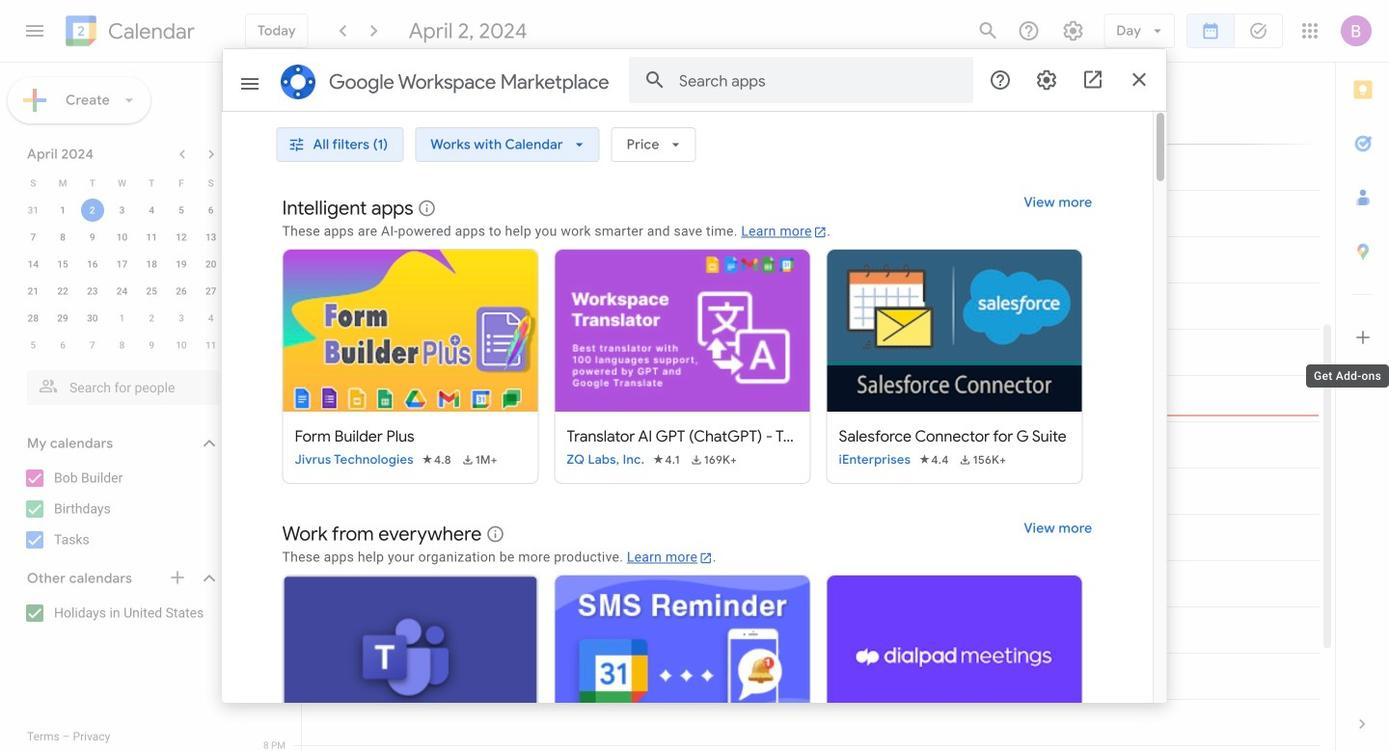 Task type: locate. For each thing, give the bounding box(es) containing it.
20 element
[[199, 253, 223, 276]]

18 element
[[140, 253, 163, 276]]

march 31 element
[[22, 199, 45, 222]]

column header
[[301, 63, 1320, 144]]

26 element
[[170, 280, 193, 303]]

row down 10 element
[[18, 251, 226, 278]]

row down may 1 element
[[18, 332, 226, 359]]

4 element
[[140, 199, 163, 222]]

row group
[[18, 197, 226, 359]]

row
[[18, 170, 226, 197], [18, 197, 226, 224], [18, 224, 226, 251], [18, 251, 226, 278], [18, 278, 226, 305], [18, 305, 226, 332], [18, 332, 226, 359]]

may 10 element
[[170, 334, 193, 357]]

None search field
[[0, 363, 239, 405]]

row up 10 element
[[18, 197, 226, 224]]

row up may 1 element
[[18, 278, 226, 305]]

tab list
[[1337, 63, 1390, 698]]

6 element
[[199, 199, 223, 222]]

3 element
[[110, 199, 134, 222]]

may 11 element
[[199, 334, 223, 357]]

4 row from the top
[[18, 251, 226, 278]]

27 element
[[199, 280, 223, 303]]

heading
[[104, 20, 195, 43]]

cell inside april 2024 grid
[[78, 197, 107, 224]]

15 element
[[51, 253, 74, 276]]

may 1 element
[[110, 307, 134, 330]]

14 element
[[22, 253, 45, 276]]

may 5 element
[[22, 334, 45, 357]]

13 element
[[199, 226, 223, 249]]

row up 3 element
[[18, 170, 226, 197]]

1 element
[[51, 199, 74, 222]]

25 element
[[140, 280, 163, 303]]

6 row from the top
[[18, 305, 226, 332]]

19 element
[[170, 253, 193, 276]]

17 element
[[110, 253, 134, 276]]

9 element
[[81, 226, 104, 249]]

row up 17 element
[[18, 224, 226, 251]]

1 row from the top
[[18, 170, 226, 197]]

8 element
[[51, 226, 74, 249]]

2, today element
[[81, 199, 104, 222]]

5 element
[[170, 199, 193, 222]]

row up may 8 element
[[18, 305, 226, 332]]

grid
[[247, 63, 1336, 752]]

3 row from the top
[[18, 224, 226, 251]]

cell
[[78, 197, 107, 224]]

main drawer image
[[23, 19, 46, 42]]



Task type: describe. For each thing, give the bounding box(es) containing it.
my calendars list
[[4, 463, 239, 556]]

may 4 element
[[199, 307, 223, 330]]

24 element
[[110, 280, 134, 303]]

may 7 element
[[81, 334, 104, 357]]

16 element
[[81, 253, 104, 276]]

heading inside calendar element
[[104, 20, 195, 43]]

2 row from the top
[[18, 197, 226, 224]]

23 element
[[81, 280, 104, 303]]

may 8 element
[[110, 334, 134, 357]]

may 6 element
[[51, 334, 74, 357]]

28 element
[[22, 307, 45, 330]]

may 9 element
[[140, 334, 163, 357]]

april 2024 grid
[[18, 170, 226, 359]]

7 row from the top
[[18, 332, 226, 359]]

29 element
[[51, 307, 74, 330]]

5 row from the top
[[18, 278, 226, 305]]

11 element
[[140, 226, 163, 249]]

7 element
[[22, 226, 45, 249]]

30 element
[[81, 307, 104, 330]]

12 element
[[170, 226, 193, 249]]

calendar element
[[62, 12, 195, 54]]

may 3 element
[[170, 307, 193, 330]]

10 element
[[110, 226, 134, 249]]

may 2 element
[[140, 307, 163, 330]]

21 element
[[22, 280, 45, 303]]

22 element
[[51, 280, 74, 303]]



Task type: vqa. For each thing, say whether or not it's contained in the screenshot.
May 8 element
yes



